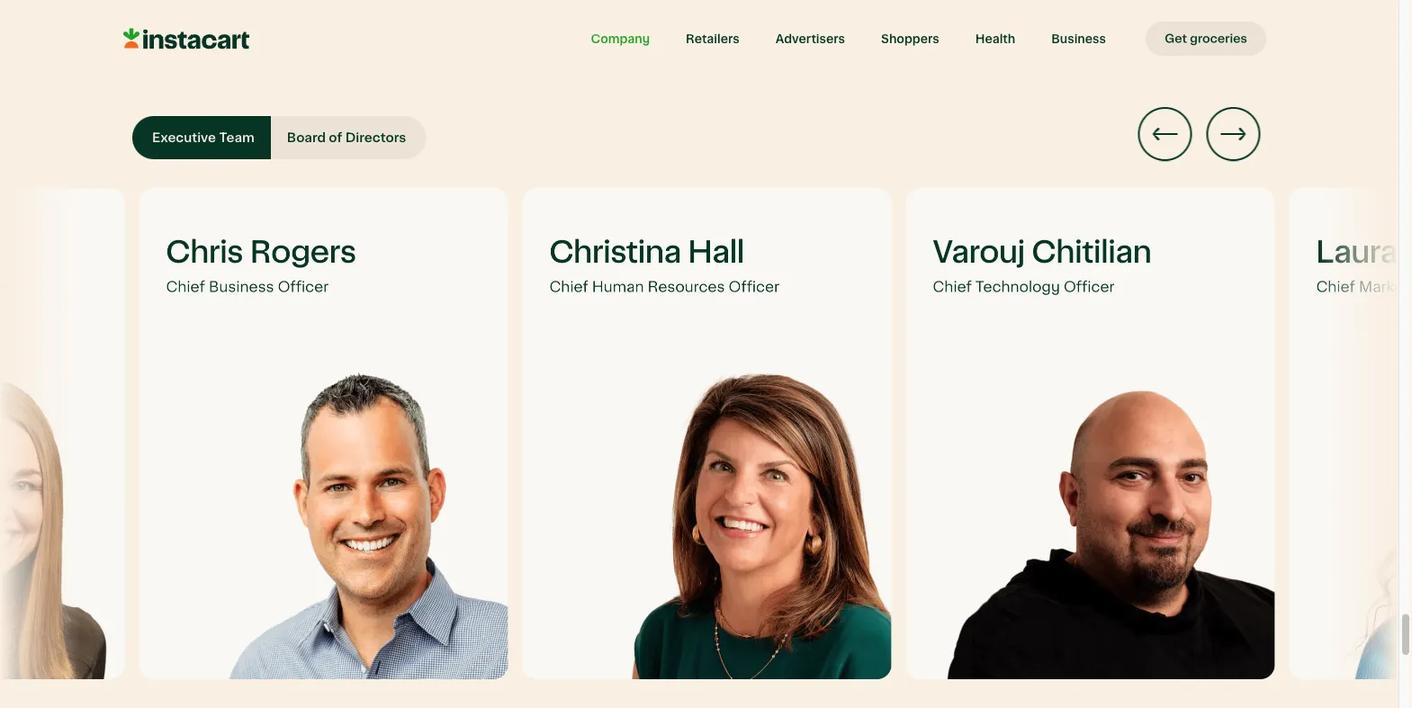 Task type: locate. For each thing, give the bounding box(es) containing it.
3 officer from the left
[[1064, 279, 1115, 295]]

marketi
[[1359, 279, 1413, 295]]

business down chris rogers
[[209, 279, 274, 295]]

retailers button
[[668, 22, 758, 56]]

chief for chris
[[166, 279, 205, 295]]

chris rogers
[[166, 237, 356, 269]]

chief technology officer
[[933, 279, 1115, 295]]

4 chief from the left
[[1317, 279, 1356, 295]]

chief down laura
[[1317, 279, 1356, 295]]

team
[[219, 131, 255, 145]]

christina
[[550, 237, 682, 269]]

1 officer from the left
[[278, 279, 329, 295]]

chief
[[166, 279, 205, 295], [550, 279, 589, 295], [933, 279, 972, 295], [1317, 279, 1356, 295]]

chief business officer
[[166, 279, 329, 295]]

2 chief from the left
[[550, 279, 589, 295]]

2 officer from the left
[[729, 279, 780, 295]]

1 vertical spatial business
[[209, 279, 274, 295]]

business inside dropdown button
[[1052, 32, 1106, 45]]

chief inside slide 5 of 11 group
[[166, 279, 205, 295]]

chief human resources officer
[[550, 279, 780, 295]]

chief for varouj
[[933, 279, 972, 295]]

officer down the rogers
[[278, 279, 329, 295]]

chief inside "slide 6 of 11" 'group'
[[550, 279, 589, 295]]

0 horizontal spatial officer
[[278, 279, 329, 295]]

chief left human
[[550, 279, 589, 295]]

officer for chris rogers
[[278, 279, 329, 295]]

1 horizontal spatial business
[[1052, 32, 1106, 45]]

chief down chris
[[166, 279, 205, 295]]

slide 4 of 11 group
[[0, 188, 125, 680]]

officer
[[278, 279, 329, 295], [729, 279, 780, 295], [1064, 279, 1115, 295]]

business
[[1052, 32, 1106, 45], [209, 279, 274, 295]]

christina hall
[[550, 237, 745, 269]]

chief down varouj
[[933, 279, 972, 295]]

directors
[[345, 131, 406, 145]]

shoppers
[[881, 32, 940, 45]]

our
[[132, 20, 223, 71]]

chief inside slide 8 of 11 group
[[1317, 279, 1356, 295]]

3 chief from the left
[[933, 279, 972, 295]]

slide 8 of 11 group
[[1290, 188, 1413, 680]]

chief inside slide 7 of 11 group
[[933, 279, 972, 295]]

0 vertical spatial business
[[1052, 32, 1106, 45]]

board
[[287, 131, 326, 145]]

leadership
[[233, 20, 496, 71]]

varouj chitilian
[[933, 237, 1152, 269]]

officer down chitilian
[[1064, 279, 1115, 295]]

laura
[[1317, 237, 1398, 269]]

0 horizontal spatial business
[[209, 279, 274, 295]]

varouj
[[933, 237, 1025, 269]]

2 horizontal spatial officer
[[1064, 279, 1115, 295]]

chief for christina
[[550, 279, 589, 295]]

executive team
[[152, 131, 255, 145]]

officer inside slide 7 of 11 group
[[1064, 279, 1115, 295]]

laura j
[[1317, 237, 1413, 269]]

business inside slide 5 of 11 group
[[209, 279, 274, 295]]

j
[[1405, 237, 1413, 269]]

1 chief from the left
[[166, 279, 205, 295]]

executive team button
[[132, 116, 271, 159]]

officer down hall
[[729, 279, 780, 295]]

advertisers
[[776, 32, 845, 45]]

1 horizontal spatial officer
[[729, 279, 780, 295]]

board of directors button
[[271, 116, 426, 159]]

business right health
[[1052, 32, 1106, 45]]

officer inside slide 5 of 11 group
[[278, 279, 329, 295]]



Task type: vqa. For each thing, say whether or not it's contained in the screenshot.
Center
no



Task type: describe. For each thing, give the bounding box(es) containing it.
chief marketi
[[1317, 279, 1413, 295]]

get groceries
[[1165, 32, 1248, 45]]

get groceries link
[[1146, 22, 1267, 56]]

company
[[591, 32, 650, 45]]

rogers
[[250, 237, 356, 269]]

groceries
[[1190, 32, 1248, 45]]

slide 7 of 11 group
[[906, 188, 1275, 680]]

board of directors
[[287, 131, 406, 145]]

health
[[976, 32, 1016, 45]]

chris
[[166, 237, 243, 269]]

technology
[[976, 279, 1060, 295]]

officer for varouj chitilian
[[1064, 279, 1115, 295]]

retailers
[[686, 32, 740, 45]]

resources
[[648, 279, 725, 295]]

officer inside "slide 6 of 11" 'group'
[[729, 279, 780, 295]]

business button
[[1034, 22, 1125, 56]]

advertisers button
[[758, 22, 863, 56]]

slide 5 of 11 group
[[139, 188, 508, 680]]

chief for laura
[[1317, 279, 1356, 295]]

company button
[[573, 22, 668, 56]]

chitilian
[[1032, 237, 1152, 269]]

of
[[329, 131, 342, 145]]

health button
[[958, 22, 1034, 56]]

our leadership
[[132, 20, 496, 71]]

human
[[592, 279, 644, 295]]

executive
[[152, 131, 216, 145]]

get
[[1165, 32, 1188, 45]]

shoppers button
[[863, 22, 958, 56]]

hall
[[688, 237, 745, 269]]

slide 6 of 11 group
[[523, 188, 892, 680]]



